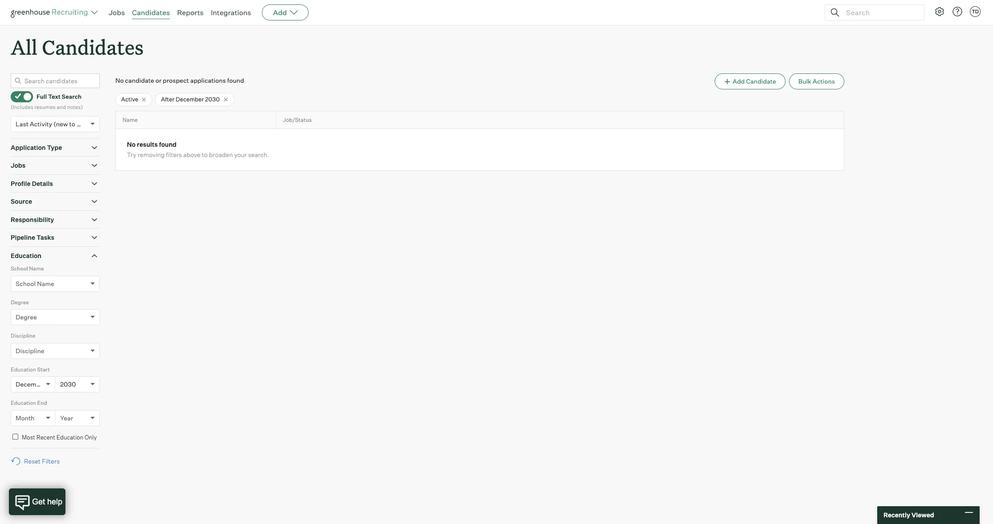 Task type: describe. For each thing, give the bounding box(es) containing it.
filters
[[166, 151, 182, 159]]

recent
[[36, 434, 55, 441]]

2030 option
[[60, 381, 76, 389]]

0 vertical spatial discipline
[[11, 333, 35, 340]]

0 horizontal spatial jobs
[[11, 162, 26, 169]]

bulk
[[799, 78, 812, 85]]

removing
[[138, 151, 165, 159]]

candidate
[[747, 78, 777, 85]]

degree element
[[11, 298, 100, 332]]

resumes
[[34, 104, 56, 111]]

reports
[[177, 8, 204, 17]]

greenhouse recruiting image
[[11, 7, 91, 18]]

0 vertical spatial name
[[123, 117, 138, 123]]

0 horizontal spatial december
[[16, 381, 46, 389]]

candidates link
[[132, 8, 170, 17]]

Search text field
[[844, 6, 917, 19]]

0 vertical spatial to
[[69, 120, 75, 128]]

1 vertical spatial degree
[[16, 314, 37, 321]]

candidate
[[125, 77, 154, 84]]

education for education
[[11, 252, 41, 260]]

december option
[[16, 381, 46, 389]]

month
[[16, 415, 35, 422]]

or
[[156, 77, 162, 84]]

0 vertical spatial degree
[[11, 299, 29, 306]]

all
[[11, 34, 37, 60]]

application type
[[11, 144, 62, 151]]

no for no results found try removing filters above to broaden your search.
[[127, 141, 136, 149]]

add button
[[262, 4, 309, 20]]

add for add candidate
[[733, 78, 745, 85]]

1 vertical spatial discipline
[[16, 347, 44, 355]]

1 vertical spatial candidates
[[42, 34, 144, 60]]

old)
[[77, 120, 88, 128]]

last activity (new to old) option
[[16, 120, 88, 128]]

add for add
[[273, 8, 287, 17]]

reset
[[24, 458, 40, 466]]

full
[[37, 93, 47, 100]]

1 horizontal spatial jobs
[[109, 8, 125, 17]]

after
[[161, 96, 175, 103]]

details
[[32, 180, 53, 187]]

Search candidates field
[[11, 74, 100, 88]]

job/status
[[283, 117, 312, 123]]

active
[[121, 96, 138, 103]]

add candidate link
[[715, 74, 786, 90]]

bulk actions link
[[789, 74, 845, 90]]

most recent education only
[[22, 434, 97, 441]]

education start
[[11, 367, 50, 373]]

0 vertical spatial school name
[[11, 266, 44, 272]]

education down year on the left bottom
[[57, 434, 83, 441]]

to inside 'no results found try removing filters above to broaden your search.'
[[202, 151, 208, 159]]

pipeline tasks
[[11, 234, 54, 242]]

jobs link
[[109, 8, 125, 17]]

0 vertical spatial school
[[11, 266, 28, 272]]

Most Recent Education Only checkbox
[[12, 434, 18, 440]]

discipline element
[[11, 332, 100, 366]]



Task type: vqa. For each thing, say whether or not it's contained in the screenshot.
Application option
no



Task type: locate. For each thing, give the bounding box(es) containing it.
education up month
[[11, 400, 36, 407]]

search
[[62, 93, 82, 100]]

no candidate or prospect applications found
[[115, 77, 244, 84]]

pipeline
[[11, 234, 35, 242]]

found
[[227, 77, 244, 84], [159, 141, 177, 149]]

education down pipeline
[[11, 252, 41, 260]]

school name down pipeline
[[11, 266, 44, 272]]

1 vertical spatial school name
[[16, 280, 54, 288]]

recently
[[884, 512, 911, 520]]

name down active
[[123, 117, 138, 123]]

1 vertical spatial add
[[733, 78, 745, 85]]

education end
[[11, 400, 47, 407]]

only
[[85, 434, 97, 441]]

school down pipeline
[[11, 266, 28, 272]]

0 vertical spatial 2030
[[205, 96, 220, 103]]

0 vertical spatial december
[[176, 96, 204, 103]]

try
[[127, 151, 136, 159]]

source
[[11, 198, 32, 205]]

2030
[[205, 96, 220, 103], [60, 381, 76, 389]]

prospect
[[163, 77, 189, 84]]

1 horizontal spatial december
[[176, 96, 204, 103]]

add inside "add candidate" link
[[733, 78, 745, 85]]

1 horizontal spatial to
[[202, 151, 208, 159]]

1 horizontal spatial 2030
[[205, 96, 220, 103]]

integrations
[[211, 8, 251, 17]]

1 vertical spatial december
[[16, 381, 46, 389]]

1 horizontal spatial found
[[227, 77, 244, 84]]

degree up "discipline" element
[[16, 314, 37, 321]]

name up degree element
[[37, 280, 54, 288]]

december down the no candidate or prospect applications found
[[176, 96, 204, 103]]

0 horizontal spatial add
[[273, 8, 287, 17]]

jobs left candidates link
[[109, 8, 125, 17]]

2030 up year on the left bottom
[[60, 381, 76, 389]]

year
[[60, 415, 73, 422]]

bulk actions
[[799, 78, 835, 85]]

configure image
[[935, 6, 945, 17]]

1 vertical spatial to
[[202, 151, 208, 159]]

2 vertical spatial name
[[37, 280, 54, 288]]

to
[[69, 120, 75, 128], [202, 151, 208, 159]]

after december 2030
[[161, 96, 220, 103]]

no inside 'no results found try removing filters above to broaden your search.'
[[127, 141, 136, 149]]

(includes
[[11, 104, 33, 111]]

name
[[123, 117, 138, 123], [29, 266, 44, 272], [37, 280, 54, 288]]

td button
[[970, 6, 981, 17]]

activity
[[30, 120, 52, 128]]

profile
[[11, 180, 31, 187]]

0 vertical spatial add
[[273, 8, 287, 17]]

candidates down jobs "link"
[[42, 34, 144, 60]]

jobs
[[109, 8, 125, 17], [11, 162, 26, 169]]

add inside add popup button
[[273, 8, 287, 17]]

(new
[[54, 120, 68, 128]]

to left the old)
[[69, 120, 75, 128]]

candidates
[[132, 8, 170, 17], [42, 34, 144, 60]]

1 vertical spatial 2030
[[60, 381, 76, 389]]

1 vertical spatial school
[[16, 280, 36, 288]]

your
[[234, 151, 247, 159]]

0 vertical spatial found
[[227, 77, 244, 84]]

no results found try removing filters above to broaden your search.
[[127, 141, 269, 159]]

degree
[[11, 299, 29, 306], [16, 314, 37, 321]]

checkmark image
[[15, 93, 21, 99]]

0 horizontal spatial no
[[115, 77, 124, 84]]

and
[[57, 104, 66, 111]]

add
[[273, 8, 287, 17], [733, 78, 745, 85]]

applications
[[190, 77, 226, 84]]

no up try
[[127, 141, 136, 149]]

1 horizontal spatial no
[[127, 141, 136, 149]]

2030 down applications on the left top of page
[[205, 96, 220, 103]]

0 horizontal spatial found
[[159, 141, 177, 149]]

full text search (includes resumes and notes)
[[11, 93, 83, 111]]

school
[[11, 266, 28, 272], [16, 280, 36, 288]]

most
[[22, 434, 35, 441]]

no left the candidate
[[115, 77, 124, 84]]

search.
[[248, 151, 269, 159]]

tasks
[[37, 234, 54, 242]]

responsibility
[[11, 216, 54, 224]]

last
[[16, 120, 28, 128]]

1 vertical spatial name
[[29, 266, 44, 272]]

last activity (new to old)
[[16, 120, 88, 128]]

december
[[176, 96, 204, 103], [16, 381, 46, 389]]

1 vertical spatial jobs
[[11, 162, 26, 169]]

degree down "school name" element
[[11, 299, 29, 306]]

education
[[11, 252, 41, 260], [11, 367, 36, 373], [11, 400, 36, 407], [57, 434, 83, 441]]

reset filters button
[[11, 454, 64, 470]]

0 horizontal spatial to
[[69, 120, 75, 128]]

1 horizontal spatial add
[[733, 78, 745, 85]]

discipline
[[11, 333, 35, 340], [16, 347, 44, 355]]

notes)
[[67, 104, 83, 111]]

reset filters
[[24, 458, 60, 466]]

1 vertical spatial no
[[127, 141, 136, 149]]

candidates right jobs "link"
[[132, 8, 170, 17]]

education for education start
[[11, 367, 36, 373]]

education for education end
[[11, 400, 36, 407]]

education up december option
[[11, 367, 36, 373]]

school name up degree element
[[16, 280, 54, 288]]

found right applications on the left top of page
[[227, 77, 244, 84]]

school name element
[[11, 265, 100, 298]]

profile details
[[11, 180, 53, 187]]

1 vertical spatial found
[[159, 141, 177, 149]]

end
[[37, 400, 47, 407]]

0 vertical spatial jobs
[[109, 8, 125, 17]]

integrations link
[[211, 8, 251, 17]]

december down education start
[[16, 381, 46, 389]]

school name
[[11, 266, 44, 272], [16, 280, 54, 288]]

name down pipeline tasks
[[29, 266, 44, 272]]

to right above
[[202, 151, 208, 159]]

viewed
[[912, 512, 935, 520]]

text
[[48, 93, 61, 100]]

recently viewed
[[884, 512, 935, 520]]

no
[[115, 77, 124, 84], [127, 141, 136, 149]]

td button
[[969, 4, 983, 19]]

0 vertical spatial candidates
[[132, 8, 170, 17]]

no for no candidate or prospect applications found
[[115, 77, 124, 84]]

start
[[37, 367, 50, 373]]

filters
[[42, 458, 60, 466]]

reports link
[[177, 8, 204, 17]]

all candidates
[[11, 34, 144, 60]]

add candidate
[[733, 78, 777, 85]]

td
[[972, 8, 979, 15]]

0 horizontal spatial 2030
[[60, 381, 76, 389]]

broaden
[[209, 151, 233, 159]]

found up filters
[[159, 141, 177, 149]]

school up degree element
[[16, 280, 36, 288]]

application
[[11, 144, 46, 151]]

jobs up profile
[[11, 162, 26, 169]]

results
[[137, 141, 158, 149]]

actions
[[813, 78, 835, 85]]

type
[[47, 144, 62, 151]]

0 vertical spatial no
[[115, 77, 124, 84]]

found inside 'no results found try removing filters above to broaden your search.'
[[159, 141, 177, 149]]

above
[[183, 151, 201, 159]]



